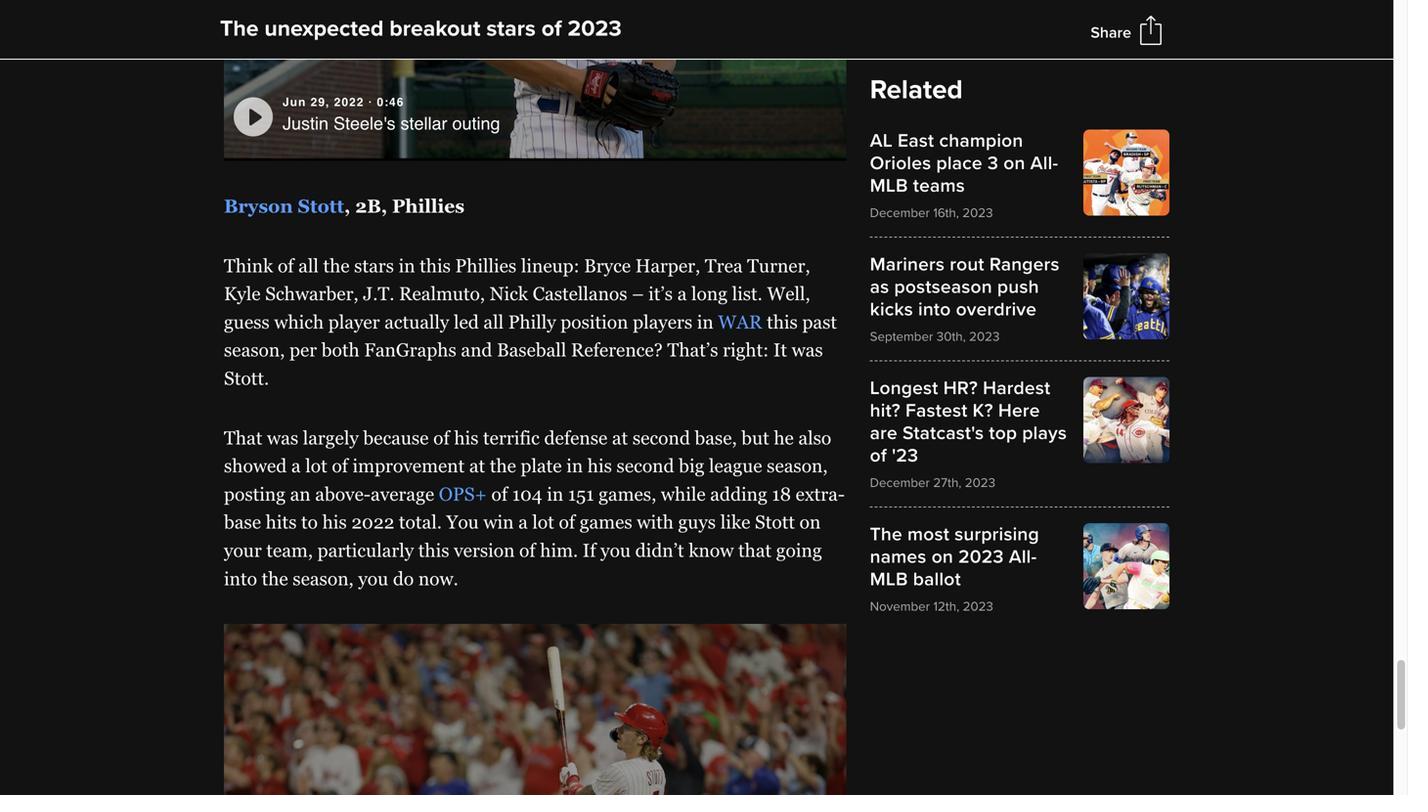 Task type: locate. For each thing, give the bounding box(es) containing it.
phillies
[[392, 196, 465, 217], [455, 255, 517, 276]]

the
[[220, 15, 259, 43], [870, 523, 903, 546]]

29,
[[311, 95, 330, 109]]

a
[[678, 283, 687, 304], [291, 456, 301, 477], [519, 512, 528, 533]]

0 vertical spatial lot
[[305, 456, 327, 477]]

november
[[870, 599, 930, 615]]

0 vertical spatial the
[[220, 15, 259, 43]]

1 horizontal spatial the
[[870, 523, 903, 546]]

1 mlb from the top
[[870, 175, 909, 197]]

2 vertical spatial his
[[322, 512, 347, 533]]

stott
[[298, 196, 344, 217], [755, 512, 795, 533]]

1 vertical spatial 2022
[[352, 512, 395, 533]]

the unexpected breakout stars of 2023
[[220, 15, 622, 43]]

1 horizontal spatial stars
[[487, 15, 536, 43]]

2023 inside mariners rout rangers as postseason push kicks into overdrive september 30th, 2023
[[970, 329, 1000, 345]]

do
[[393, 568, 414, 589]]

all-
[[1031, 152, 1059, 175], [1009, 546, 1037, 568]]

1 horizontal spatial the
[[323, 255, 350, 276]]

2023 inside longest hr? hardest hit? fastest k? here are statcast's top plays of '23 december 27th, 2023
[[965, 475, 996, 491]]

2 horizontal spatial on
[[1004, 152, 1026, 175]]

this
[[420, 255, 451, 276], [767, 312, 798, 333], [419, 540, 450, 561]]

his up 151
[[588, 456, 612, 477]]

at right defense
[[612, 427, 628, 448]]

season, inside that was largely because of his terrific defense at second base, but he also showed a lot of improvement at the plate in his second big league season, posting an above-average
[[767, 456, 828, 477]]

1 vertical spatial the
[[870, 523, 903, 546]]

k?
[[973, 400, 994, 422]]

lot inside that was largely because of his terrific defense at second base, but he also showed a lot of improvement at the plate in his second big league season, posting an above-average
[[305, 456, 327, 477]]

1 vertical spatial stars
[[354, 255, 394, 276]]

1 horizontal spatial stott
[[755, 512, 795, 533]]

extra-
[[796, 484, 845, 505]]

al east champion orioles place 3 on all- mlb teams december 16th, 2023
[[870, 130, 1059, 221]]

1 vertical spatial stott
[[755, 512, 795, 533]]

both
[[322, 340, 360, 361]]

lot down largely on the bottom of the page
[[305, 456, 327, 477]]

at up "ops+"
[[469, 456, 485, 477]]

2022 inside of 104 in 151 games, while adding 18 extra- base hits to his 2022 total. you win a lot of games with guys like stott on your team, particularly this version of him. if you didn't know that going into the season, you do now.
[[352, 512, 395, 533]]

0 horizontal spatial at
[[469, 456, 485, 477]]

1 vertical spatial on
[[800, 512, 821, 533]]

justin steele's stellar outing image
[[224, 0, 847, 161]]

1 mlb media player group from the top
[[224, 0, 847, 161]]

he
[[774, 427, 794, 448]]

the inside that was largely because of his terrific defense at second base, but he also showed a lot of improvement at the plate in his second big league season, posting an above-average
[[490, 456, 516, 477]]

nick
[[490, 283, 528, 304]]

his
[[454, 427, 479, 448], [588, 456, 612, 477], [322, 512, 347, 533]]

0 horizontal spatial lot
[[305, 456, 327, 477]]

mlb inside al east champion orioles place 3 on all- mlb teams december 16th, 2023
[[870, 175, 909, 197]]

all up schwarber,
[[299, 255, 319, 276]]

2 horizontal spatial his
[[588, 456, 612, 477]]

that
[[224, 427, 263, 448]]

1 horizontal spatial a
[[519, 512, 528, 533]]

1 vertical spatial december
[[870, 475, 930, 491]]

unexpected
[[265, 15, 384, 43]]

a inside that was largely because of his terrific defense at second base, but he also showed a lot of improvement at the plate in his second big league season, posting an above-average
[[291, 456, 301, 477]]

0 vertical spatial stott
[[298, 196, 344, 217]]

0 vertical spatial into
[[919, 298, 951, 321]]

1 horizontal spatial lot
[[533, 512, 555, 533]]

1 horizontal spatial into
[[919, 298, 951, 321]]

lot
[[305, 456, 327, 477], [533, 512, 555, 533]]

season, inside the this past season, per both fangraphs and baseball reference? that's right: it was stott.
[[224, 340, 285, 361]]

1 vertical spatial a
[[291, 456, 301, 477]]

2022 left '·'
[[334, 95, 364, 109]]

on down extra-
[[800, 512, 821, 533]]

the left the unexpected
[[220, 15, 259, 43]]

stott down 18
[[755, 512, 795, 533]]

related
[[870, 73, 963, 106]]

now.
[[419, 568, 459, 589]]

al
[[870, 130, 893, 152]]

18
[[772, 484, 792, 505]]

longest hr? hardest hit? fastest k? here are statcast's top plays of '23 element
[[870, 377, 1170, 491]]

2 vertical spatial a
[[519, 512, 528, 533]]

second
[[633, 427, 691, 448], [617, 456, 675, 477]]

mlb media player group
[[224, 0, 847, 161], [224, 624, 847, 795]]

you down particularly
[[358, 568, 389, 589]]

2 vertical spatial on
[[932, 546, 954, 568]]

1 vertical spatial all-
[[1009, 546, 1037, 568]]

into
[[919, 298, 951, 321], [224, 568, 257, 589]]

1 horizontal spatial on
[[932, 546, 954, 568]]

right:
[[723, 340, 769, 361]]

a up an
[[291, 456, 301, 477]]

reference?
[[571, 340, 663, 361]]

0 horizontal spatial a
[[291, 456, 301, 477]]

mlb down al
[[870, 175, 909, 197]]

0 horizontal spatial the
[[220, 15, 259, 43]]

his right to
[[322, 512, 347, 533]]

1 horizontal spatial his
[[454, 427, 479, 448]]

was
[[792, 340, 823, 361], [267, 427, 299, 448]]

1 vertical spatial at
[[469, 456, 485, 477]]

you
[[601, 540, 631, 561], [358, 568, 389, 589]]

season, down he
[[767, 456, 828, 477]]

hits
[[266, 512, 297, 533]]

0 horizontal spatial the
[[262, 568, 288, 589]]

ops+
[[439, 484, 487, 505]]

1 horizontal spatial was
[[792, 340, 823, 361]]

think of all the stars in this phillies lineup: bryce harper, trea turner, kyle schwarber, j.t. realmuto, nick castellanos – it's a long list. well, guess which player actually led all philly position players in
[[224, 255, 811, 333]]

a right win
[[519, 512, 528, 533]]

team,
[[266, 540, 313, 561]]

stars right breakout
[[487, 15, 536, 43]]

bryson stott link
[[224, 196, 344, 217]]

him.
[[540, 540, 578, 561]]

1 horizontal spatial at
[[612, 427, 628, 448]]

castellanos
[[533, 283, 628, 304]]

season, down team,
[[293, 568, 354, 589]]

a right it's
[[678, 283, 687, 304]]

this up now. on the left of the page
[[419, 540, 450, 561]]

151
[[568, 484, 594, 505]]

the inside the most surprising names on 2023 all- mlb ballot november 12th, 2023
[[870, 523, 903, 546]]

0 horizontal spatial stott
[[298, 196, 344, 217]]

1 horizontal spatial all
[[484, 312, 504, 333]]

al east champion orioles place 3 on all-mlb teams element
[[870, 130, 1170, 221]]

second up games,
[[617, 456, 675, 477]]

1 vertical spatial mlb media player group
[[224, 624, 847, 795]]

the
[[323, 255, 350, 276], [490, 456, 516, 477], [262, 568, 288, 589]]

0 vertical spatial on
[[1004, 152, 1026, 175]]

bryson stott's grand slam image
[[224, 624, 847, 795]]

0 vertical spatial all-
[[1031, 152, 1059, 175]]

0 horizontal spatial his
[[322, 512, 347, 533]]

0 vertical spatial stars
[[487, 15, 536, 43]]

0 horizontal spatial all
[[299, 255, 319, 276]]

2022 up particularly
[[352, 512, 395, 533]]

into down your
[[224, 568, 257, 589]]

0 horizontal spatial was
[[267, 427, 299, 448]]

this up it
[[767, 312, 798, 333]]

1 vertical spatial you
[[358, 568, 389, 589]]

hr?
[[944, 377, 978, 400]]

2b,
[[355, 196, 388, 217]]

0 horizontal spatial season,
[[224, 340, 285, 361]]

the up schwarber,
[[323, 255, 350, 276]]

on right "3"
[[1004, 152, 1026, 175]]

1 vertical spatial was
[[267, 427, 299, 448]]

december
[[870, 205, 930, 221], [870, 475, 930, 491]]

this past season, per both fangraphs and baseball reference? that's right: it was stott.
[[224, 312, 837, 389]]

0 vertical spatial season,
[[224, 340, 285, 361]]

mlb up november
[[870, 568, 909, 591]]

harper,
[[636, 255, 701, 276]]

the for the most surprising names on 2023 all- mlb ballot november 12th, 2023
[[870, 523, 903, 546]]

hardest
[[983, 377, 1051, 400]]

plate
[[521, 456, 562, 477]]

into up 30th,
[[919, 298, 951, 321]]

you
[[447, 512, 479, 533]]

this up realmuto,
[[420, 255, 451, 276]]

2 vertical spatial season,
[[293, 568, 354, 589]]

1 vertical spatial this
[[767, 312, 798, 333]]

player
[[329, 312, 380, 333]]

in left 151
[[547, 484, 564, 505]]

long
[[692, 283, 728, 304]]

2 vertical spatial this
[[419, 540, 450, 561]]

season, down guess
[[224, 340, 285, 361]]

1 vertical spatial phillies
[[455, 255, 517, 276]]

lot up him. on the left bottom of the page
[[533, 512, 555, 533]]

the down terrific
[[490, 456, 516, 477]]

overdrive
[[956, 298, 1037, 321]]

2 december from the top
[[870, 475, 930, 491]]

jun 29, 2022 · 0:46 justin steele's stellar outing
[[283, 95, 500, 134]]

0 vertical spatial december
[[870, 205, 930, 221]]

stott.
[[224, 368, 269, 389]]

of
[[542, 15, 562, 43], [278, 255, 294, 276], [433, 427, 450, 448], [870, 445, 887, 467], [332, 456, 348, 477], [492, 484, 508, 505], [559, 512, 575, 533], [520, 540, 536, 561]]

base,
[[695, 427, 737, 448]]

season, inside of 104 in 151 games, while adding 18 extra- base hits to his 2022 total. you win a lot of games with guys like stott on your team, particularly this version of him. if you didn't know that going into the season, you do now.
[[293, 568, 354, 589]]

second up big at bottom
[[633, 427, 691, 448]]

phillies inside think of all the stars in this phillies lineup: bryce harper, trea turner, kyle schwarber, j.t. realmuto, nick castellanos – it's a long list. well, guess which player actually led all philly position players in
[[455, 255, 517, 276]]

showed
[[224, 456, 287, 477]]

the inside of 104 in 151 games, while adding 18 extra- base hits to his 2022 total. you win a lot of games with guys like stott on your team, particularly this version of him. if you didn't know that going into the season, you do now.
[[262, 568, 288, 589]]

phillies right 2b,
[[392, 196, 465, 217]]

2 horizontal spatial the
[[490, 456, 516, 477]]

0 vertical spatial a
[[678, 283, 687, 304]]

that's
[[668, 340, 719, 361]]

on right names
[[932, 546, 954, 568]]

lot inside of 104 in 151 games, while adding 18 extra- base hits to his 2022 total. you win a lot of games with guys like stott on your team, particularly this version of him. if you didn't know that going into the season, you do now.
[[533, 512, 555, 533]]

1 vertical spatial the
[[490, 456, 516, 477]]

0 vertical spatial at
[[612, 427, 628, 448]]

total.
[[399, 512, 442, 533]]

2 horizontal spatial season,
[[767, 456, 828, 477]]

all right led
[[484, 312, 504, 333]]

the left most
[[870, 523, 903, 546]]

a inside think of all the stars in this phillies lineup: bryce harper, trea turner, kyle schwarber, j.t. realmuto, nick castellanos – it's a long list. well, guess which player actually led all philly position players in
[[678, 283, 687, 304]]

steele's
[[334, 113, 396, 134]]

was up showed
[[267, 427, 299, 448]]

1 vertical spatial all
[[484, 312, 504, 333]]

his left terrific
[[454, 427, 479, 448]]

1 vertical spatial season,
[[767, 456, 828, 477]]

but
[[742, 427, 770, 448]]

all- right ballot on the right bottom
[[1009, 546, 1037, 568]]

2 vertical spatial the
[[262, 568, 288, 589]]

0 horizontal spatial on
[[800, 512, 821, 533]]

0 vertical spatial the
[[323, 255, 350, 276]]

0 vertical spatial this
[[420, 255, 451, 276]]

was inside the this past season, per both fangraphs and baseball reference? that's right: it was stott.
[[792, 340, 823, 361]]

0 vertical spatial was
[[792, 340, 823, 361]]

trea
[[705, 255, 743, 276]]

stars up j.t.
[[354, 255, 394, 276]]

december down '23
[[870, 475, 930, 491]]

in up realmuto,
[[399, 255, 415, 276]]

ballot
[[914, 568, 961, 591]]

2 horizontal spatial a
[[678, 283, 687, 304]]

big
[[679, 456, 705, 477]]

0 horizontal spatial into
[[224, 568, 257, 589]]

0 vertical spatial 2022
[[334, 95, 364, 109]]

the down team,
[[262, 568, 288, 589]]

league
[[709, 456, 763, 477]]

the most surprising names on 2023 all- mlb ballot november 12th, 2023
[[870, 523, 1040, 615]]

2 mlb from the top
[[870, 568, 909, 591]]

0 horizontal spatial stars
[[354, 255, 394, 276]]

stott inside of 104 in 151 games, while adding 18 extra- base hits to his 2022 total. you win a lot of games with guys like stott on your team, particularly this version of him. if you didn't know that going into the season, you do now.
[[755, 512, 795, 533]]

all- right "3"
[[1031, 152, 1059, 175]]

surprising
[[955, 523, 1040, 546]]

27th,
[[934, 475, 962, 491]]

1 horizontal spatial season,
[[293, 568, 354, 589]]

mlb
[[870, 175, 909, 197], [870, 568, 909, 591]]

0 vertical spatial mlb
[[870, 175, 909, 197]]

0 vertical spatial you
[[601, 540, 631, 561]]

longest hr? hardest hit? fastest k? here are statcast's top plays of '23 december 27th, 2023
[[870, 377, 1067, 491]]

december left the 16th,
[[870, 205, 930, 221]]

1 vertical spatial lot
[[533, 512, 555, 533]]

1 vertical spatial mlb
[[870, 568, 909, 591]]

schwarber,
[[265, 283, 359, 304]]

fangraphs
[[364, 340, 457, 361]]

1 vertical spatial into
[[224, 568, 257, 589]]

stott left 2b,
[[298, 196, 344, 217]]

was right it
[[792, 340, 823, 361]]

largely
[[303, 427, 359, 448]]

you right if
[[601, 540, 631, 561]]

kicks
[[870, 298, 914, 321]]

0 vertical spatial mlb media player group
[[224, 0, 847, 161]]

phillies up nick
[[455, 255, 517, 276]]

in down defense
[[567, 456, 583, 477]]

base
[[224, 512, 261, 533]]

1 december from the top
[[870, 205, 930, 221]]



Task type: vqa. For each thing, say whether or not it's contained in the screenshot.


Task type: describe. For each thing, give the bounding box(es) containing it.
that
[[739, 540, 772, 561]]

on inside of 104 in 151 games, while adding 18 extra- base hits to his 2022 total. you win a lot of games with guys like stott on your team, particularly this version of him. if you didn't know that going into the season, you do now.
[[800, 512, 821, 533]]

champion
[[940, 130, 1024, 152]]

justin
[[283, 113, 329, 134]]

list.
[[732, 283, 763, 304]]

1 vertical spatial his
[[588, 456, 612, 477]]

with
[[637, 512, 674, 533]]

in inside that was largely because of his terrific defense at second base, but he also showed a lot of improvement at the plate in his second big league season, posting an above-average
[[567, 456, 583, 477]]

of 104 in 151 games, while adding 18 extra- base hits to his 2022 total. you win a lot of games with guys like stott on your team, particularly this version of him. if you didn't know that going into the season, you do now.
[[224, 484, 845, 589]]

in inside of 104 in 151 games, while adding 18 extra- base hits to his 2022 total. you win a lot of games with guys like stott on your team, particularly this version of him. if you didn't know that going into the season, you do now.
[[547, 484, 564, 505]]

version
[[454, 540, 515, 561]]

most
[[908, 523, 950, 546]]

position
[[561, 312, 629, 333]]

games
[[580, 512, 633, 533]]

on inside the most surprising names on 2023 all- mlb ballot november 12th, 2023
[[932, 546, 954, 568]]

turner,
[[748, 255, 811, 276]]

september
[[870, 329, 934, 345]]

teams
[[914, 175, 966, 197]]

into inside mariners rout rangers as postseason push kicks into overdrive september 30th, 2023
[[919, 298, 951, 321]]

statcast's
[[903, 422, 984, 445]]

particularly
[[318, 540, 414, 561]]

actually
[[385, 312, 449, 333]]

rangers
[[990, 253, 1060, 276]]

top
[[989, 422, 1018, 445]]

mariners
[[870, 253, 945, 276]]

players
[[633, 312, 693, 333]]

orioles
[[870, 152, 932, 175]]

in down long in the top of the page
[[697, 312, 714, 333]]

per
[[290, 340, 317, 361]]

fastest
[[906, 400, 968, 422]]

share button
[[1091, 23, 1132, 42]]

east
[[898, 130, 935, 152]]

0 horizontal spatial you
[[358, 568, 389, 589]]

breakout
[[390, 15, 481, 43]]

2 mlb media player group from the top
[[224, 624, 847, 795]]

all- inside the most surprising names on 2023 all- mlb ballot november 12th, 2023
[[1009, 546, 1037, 568]]

to
[[301, 512, 318, 533]]

place
[[937, 152, 983, 175]]

because
[[363, 427, 429, 448]]

it's
[[649, 283, 673, 304]]

baseball
[[497, 340, 567, 361]]

realmuto,
[[399, 283, 485, 304]]

kyle
[[224, 283, 261, 304]]

stars inside think of all the stars in this phillies lineup: bryce harper, trea turner, kyle schwarber, j.t. realmuto, nick castellanos – it's a long list. well, guess which player actually led all philly position players in
[[354, 255, 394, 276]]

the for the unexpected breakout stars of 2023
[[220, 15, 259, 43]]

hit?
[[870, 400, 901, 422]]

0 vertical spatial phillies
[[392, 196, 465, 217]]

12th,
[[934, 599, 960, 615]]

a inside of 104 in 151 games, while adding 18 extra- base hits to his 2022 total. you win a lot of games with guys like stott on your team, particularly this version of him. if you didn't know that going into the season, you do now.
[[519, 512, 528, 533]]

1 horizontal spatial you
[[601, 540, 631, 561]]

if
[[583, 540, 596, 561]]

guys
[[678, 512, 716, 533]]

games,
[[599, 484, 657, 505]]

as
[[870, 276, 890, 298]]

posting
[[224, 484, 286, 505]]

this inside think of all the stars in this phillies lineup: bryce harper, trea turner, kyle schwarber, j.t. realmuto, nick castellanos – it's a long list. well, guess which player actually led all philly position players in
[[420, 255, 451, 276]]

push
[[998, 276, 1040, 298]]

outing
[[452, 113, 500, 134]]

didn't
[[636, 540, 684, 561]]

december inside longest hr? hardest hit? fastest k? here are statcast's top plays of '23 december 27th, 2023
[[870, 475, 930, 491]]

average
[[371, 484, 435, 505]]

into inside of 104 in 151 games, while adding 18 extra- base hits to his 2022 total. you win a lot of games with guys like stott on your team, particularly this version of him. if you didn't know that going into the season, you do now.
[[224, 568, 257, 589]]

30th,
[[937, 329, 966, 345]]

postseason
[[895, 276, 993, 298]]

bryson
[[224, 196, 293, 217]]

this inside of 104 in 151 games, while adding 18 extra- base hits to his 2022 total. you win a lot of games with guys like stott on your team, particularly this version of him. if you didn't know that going into the season, you do now.
[[419, 540, 450, 561]]

was inside that was largely because of his terrific defense at second base, but he also showed a lot of improvement at the plate in his second big league season, posting an above-average
[[267, 427, 299, 448]]

bryson stott , 2b, phillies
[[224, 196, 465, 217]]

above-
[[315, 484, 371, 505]]

an
[[290, 484, 311, 505]]

mlb inside the most surprising names on 2023 all- mlb ballot november 12th, 2023
[[870, 568, 909, 591]]

well,
[[767, 283, 811, 304]]

adding
[[711, 484, 768, 505]]

ops+ link
[[439, 484, 487, 505]]

past
[[803, 312, 837, 333]]

of inside think of all the stars in this phillies lineup: bryce harper, trea turner, kyle schwarber, j.t. realmuto, nick castellanos – it's a long list. well, guess which player actually led all philly position players in
[[278, 255, 294, 276]]

his inside of 104 in 151 games, while adding 18 extra- base hits to his 2022 total. you win a lot of games with guys like stott on your team, particularly this version of him. if you didn't know that going into the season, you do now.
[[322, 512, 347, 533]]

improvement
[[353, 456, 465, 477]]

mlb media player group containing justin steele's stellar outing
[[224, 0, 847, 161]]

rout
[[950, 253, 985, 276]]

december inside al east champion orioles place 3 on all- mlb teams december 16th, 2023
[[870, 205, 930, 221]]

all- inside al east champion orioles place 3 on all- mlb teams december 16th, 2023
[[1031, 152, 1059, 175]]

the inside think of all the stars in this phillies lineup: bryce harper, trea turner, kyle schwarber, j.t. realmuto, nick castellanos – it's a long list. well, guess which player actually led all philly position players in
[[323, 255, 350, 276]]

'23
[[892, 445, 919, 467]]

stellar
[[401, 113, 448, 134]]

philly
[[508, 312, 556, 333]]

the most surprising names on 2023 all-mlb ballot element
[[870, 523, 1170, 615]]

going
[[777, 540, 822, 561]]

·
[[369, 95, 373, 109]]

war link
[[718, 312, 763, 333]]

2022 inside jun 29, 2022 · 0:46 justin steele's stellar outing
[[334, 95, 364, 109]]

here
[[999, 400, 1041, 422]]

0 vertical spatial all
[[299, 255, 319, 276]]

of inside longest hr? hardest hit? fastest k? here are statcast's top plays of '23 december 27th, 2023
[[870, 445, 887, 467]]

like
[[721, 512, 751, 533]]

this inside the this past season, per both fangraphs and baseball reference? that's right: it was stott.
[[767, 312, 798, 333]]

terrific
[[483, 427, 540, 448]]

0 vertical spatial his
[[454, 427, 479, 448]]

war
[[718, 312, 763, 333]]

j.t.
[[363, 283, 395, 304]]

1 vertical spatial second
[[617, 456, 675, 477]]

3
[[988, 152, 999, 175]]

2023 inside al east champion orioles place 3 on all- mlb teams december 16th, 2023
[[963, 205, 993, 221]]

16th,
[[934, 205, 960, 221]]

know
[[689, 540, 734, 561]]

names
[[870, 546, 927, 568]]

on inside al east champion orioles place 3 on all- mlb teams december 16th, 2023
[[1004, 152, 1026, 175]]

mariners rout rangers as postseason push kicks into overdrive element
[[870, 253, 1170, 345]]

share
[[1091, 23, 1132, 42]]

your
[[224, 540, 262, 561]]

are
[[870, 422, 898, 445]]

0 vertical spatial second
[[633, 427, 691, 448]]



